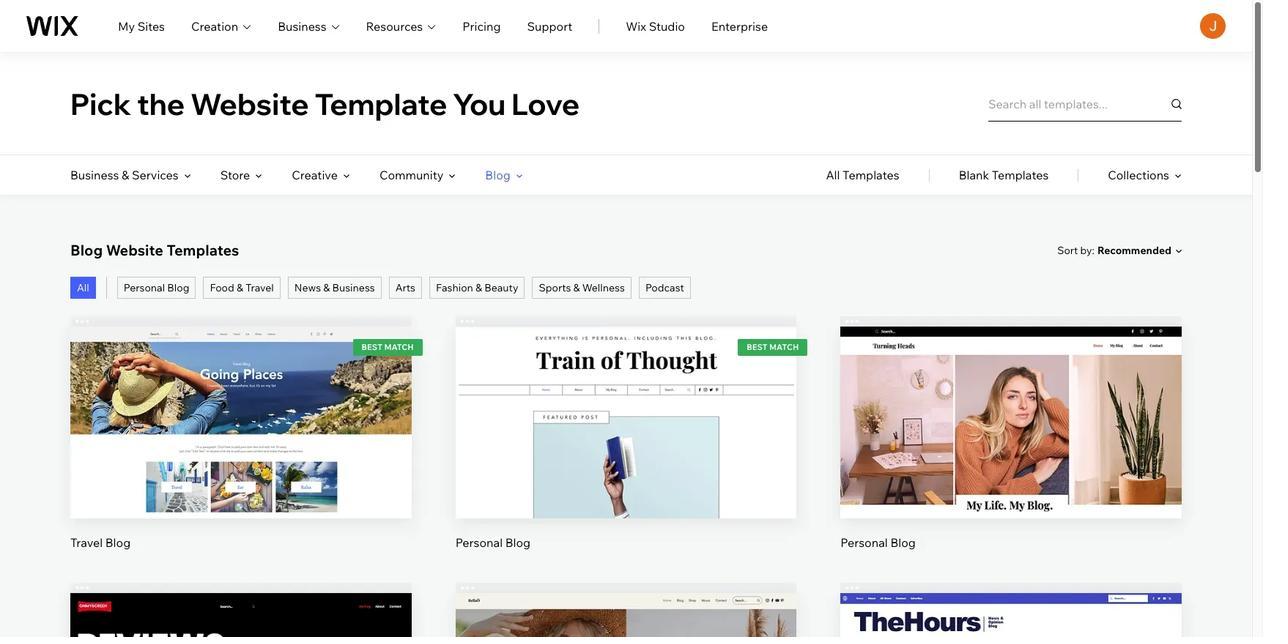 Task type: vqa. For each thing, say whether or not it's contained in the screenshot.
Chef to the top
no



Task type: locate. For each thing, give the bounding box(es) containing it.
website up personal blog link
[[106, 241, 163, 260]]

& for services
[[122, 168, 129, 183]]

1 vertical spatial business
[[70, 168, 119, 183]]

0 horizontal spatial edit
[[230, 394, 252, 408]]

templates
[[843, 168, 900, 183], [992, 168, 1049, 183], [167, 241, 239, 260]]

2 edit from the left
[[615, 394, 637, 408]]

blog website templates - fashion blog image
[[456, 594, 797, 638]]

sites
[[138, 19, 165, 33]]

2 horizontal spatial view button
[[977, 433, 1047, 468]]

2 view button from the left
[[592, 433, 661, 468]]

3 edit from the left
[[1001, 394, 1023, 408]]

1 view button from the left
[[206, 433, 276, 468]]

1 horizontal spatial personal blog group
[[841, 317, 1182, 551]]

0 horizontal spatial business
[[70, 168, 119, 183]]

business
[[278, 19, 327, 33], [70, 168, 119, 183], [332, 281, 375, 295]]

travel inside travel blog group
[[70, 536, 103, 550]]

1 horizontal spatial personal blog
[[456, 536, 531, 550]]

1 edit from the left
[[230, 394, 252, 408]]

2 horizontal spatial templates
[[992, 168, 1049, 183]]

1 horizontal spatial templates
[[843, 168, 900, 183]]

0 horizontal spatial blog website templates - personal blog image
[[456, 327, 797, 519]]

edit for edit button in travel blog group
[[230, 394, 252, 408]]

podcast
[[646, 281, 685, 295]]

news & business
[[295, 281, 375, 295]]

0 vertical spatial website
[[191, 85, 309, 122]]

1 edit button from the left
[[206, 383, 276, 419]]

&
[[122, 168, 129, 183], [237, 281, 243, 295], [324, 281, 330, 295], [476, 281, 482, 295], [574, 281, 580, 295]]

2 horizontal spatial personal blog
[[841, 536, 916, 550]]

wix studio link
[[626, 17, 685, 35]]

1 horizontal spatial edit
[[615, 394, 637, 408]]

2 vertical spatial business
[[332, 281, 375, 295]]

1 horizontal spatial view
[[613, 443, 640, 458]]

edit
[[230, 394, 252, 408], [615, 394, 637, 408], [1001, 394, 1023, 408]]

personal
[[124, 281, 165, 295], [456, 536, 503, 550], [841, 536, 888, 550]]

categories. use the left and right arrow keys to navigate the menu element
[[0, 155, 1253, 195]]

3 edit button from the left
[[977, 383, 1047, 419]]

1 horizontal spatial blog website templates - personal blog image
[[841, 327, 1182, 519]]

travel
[[246, 281, 274, 295], [70, 536, 103, 550]]

0 horizontal spatial view button
[[206, 433, 276, 468]]

2 horizontal spatial personal
[[841, 536, 888, 550]]

view for view popup button associated with edit button for 1st personal blog group
[[613, 443, 640, 458]]

news
[[295, 281, 321, 295]]

creation button
[[191, 17, 252, 35]]

all
[[826, 168, 840, 183], [77, 281, 89, 295]]

you
[[453, 85, 506, 122]]

& right food
[[237, 281, 243, 295]]

beauty
[[485, 281, 519, 295]]

0 horizontal spatial edit button
[[206, 383, 276, 419]]

1 horizontal spatial view button
[[592, 433, 661, 468]]

enterprise
[[712, 19, 768, 33]]

templates inside the blank templates link
[[992, 168, 1049, 183]]

0 vertical spatial all
[[826, 168, 840, 183]]

0 vertical spatial business
[[278, 19, 327, 33]]

2 blog website templates - personal blog image from the left
[[841, 327, 1182, 519]]

3 view button from the left
[[977, 433, 1047, 468]]

2 horizontal spatial business
[[332, 281, 375, 295]]

1 horizontal spatial all
[[826, 168, 840, 183]]

wellness
[[583, 281, 625, 295]]

website
[[191, 85, 309, 122], [106, 241, 163, 260]]

0 horizontal spatial view
[[227, 443, 255, 458]]

edit button inside travel blog group
[[206, 383, 276, 419]]

all link
[[70, 277, 96, 299]]

personal blog group
[[456, 317, 797, 551], [841, 317, 1182, 551]]

all for all
[[77, 281, 89, 295]]

view button inside travel blog group
[[206, 433, 276, 468]]

creative
[[292, 168, 338, 183]]

blog website templates - personal blog image
[[456, 327, 797, 519], [841, 327, 1182, 519]]

1 vertical spatial website
[[106, 241, 163, 260]]

1 horizontal spatial travel
[[246, 281, 274, 295]]

love
[[512, 85, 580, 122]]

2 horizontal spatial edit button
[[977, 383, 1047, 419]]

business inside dropdown button
[[278, 19, 327, 33]]

edit for first personal blog group from the right edit button
[[1001, 394, 1023, 408]]

community
[[380, 168, 444, 183]]

0 horizontal spatial personal blog group
[[456, 317, 797, 551]]

all inside "link"
[[77, 281, 89, 295]]

1 horizontal spatial edit button
[[592, 383, 661, 419]]

templates inside all templates link
[[843, 168, 900, 183]]

view button
[[206, 433, 276, 468], [592, 433, 661, 468], [977, 433, 1047, 468]]

1 horizontal spatial personal
[[456, 536, 503, 550]]

all inside generic categories element
[[826, 168, 840, 183]]

0 horizontal spatial all
[[77, 281, 89, 295]]

my sites link
[[118, 17, 165, 35]]

& right news
[[324, 281, 330, 295]]

0 vertical spatial travel
[[246, 281, 274, 295]]

1 horizontal spatial business
[[278, 19, 327, 33]]

blog website templates - personal blog image for first personal blog group from the right edit button
[[841, 327, 1182, 519]]

& left beauty
[[476, 281, 482, 295]]

view inside travel blog group
[[227, 443, 255, 458]]

1 vertical spatial all
[[77, 281, 89, 295]]

& left 'services'
[[122, 168, 129, 183]]

business inside categories by subject element
[[70, 168, 119, 183]]

fashion
[[436, 281, 473, 295]]

business & services
[[70, 168, 179, 183]]

fashion & beauty
[[436, 281, 519, 295]]

the
[[137, 85, 185, 122]]

sort by:
[[1058, 244, 1095, 257]]

2 view from the left
[[613, 443, 640, 458]]

3 view from the left
[[998, 443, 1025, 458]]

edit button
[[206, 383, 276, 419], [592, 383, 661, 419], [977, 383, 1047, 419]]

& for travel
[[237, 281, 243, 295]]

personal blog for 1st personal blog group
[[456, 536, 531, 550]]

view for view popup button associated with first personal blog group from the right edit button
[[998, 443, 1025, 458]]

view
[[227, 443, 255, 458], [613, 443, 640, 458], [998, 443, 1025, 458]]

news & business link
[[288, 277, 382, 299]]

edit inside travel blog group
[[230, 394, 252, 408]]

personal blog link
[[117, 277, 196, 299]]

support link
[[527, 17, 573, 35]]

1 blog website templates - personal blog image from the left
[[456, 327, 797, 519]]

food & travel
[[210, 281, 274, 295]]

edit button for travel blog group
[[206, 383, 276, 419]]

& right sports
[[574, 281, 580, 295]]

2 horizontal spatial edit
[[1001, 394, 1023, 408]]

blank templates link
[[959, 155, 1049, 195]]

website up store
[[191, 85, 309, 122]]

blog
[[486, 168, 511, 183], [70, 241, 103, 260], [167, 281, 189, 295], [105, 536, 131, 550], [506, 536, 531, 550], [891, 536, 916, 550]]

blog website templates
[[70, 241, 239, 260]]

blank templates
[[959, 168, 1049, 183]]

1 vertical spatial travel
[[70, 536, 103, 550]]

2 horizontal spatial view
[[998, 443, 1025, 458]]

& inside categories by subject element
[[122, 168, 129, 183]]

None search field
[[989, 86, 1182, 121]]

view button for edit button for 1st personal blog group
[[592, 433, 661, 468]]

personal blog
[[124, 281, 189, 295], [456, 536, 531, 550], [841, 536, 916, 550]]

personal blog for first personal blog group from the right
[[841, 536, 916, 550]]

travel blog group
[[70, 317, 412, 551]]

my
[[118, 19, 135, 33]]

0 horizontal spatial travel
[[70, 536, 103, 550]]

store
[[220, 168, 250, 183]]

1 view from the left
[[227, 443, 255, 458]]

studio
[[649, 19, 685, 33]]

templates for all templates
[[843, 168, 900, 183]]

personal for 1st personal blog group
[[456, 536, 503, 550]]

all for all templates
[[826, 168, 840, 183]]

2 edit button from the left
[[592, 383, 661, 419]]



Task type: describe. For each thing, give the bounding box(es) containing it.
recommended
[[1098, 244, 1172, 257]]

sports & wellness link
[[533, 277, 632, 299]]

food
[[210, 281, 234, 295]]

& for business
[[324, 281, 330, 295]]

& for beauty
[[476, 281, 482, 295]]

blog website templates - news blog image
[[841, 594, 1182, 638]]

arts link
[[389, 277, 422, 299]]

Search search field
[[989, 86, 1182, 121]]

podcast link
[[639, 277, 691, 299]]

support
[[527, 19, 573, 33]]

business for business & services
[[70, 168, 119, 183]]

templates for blank templates
[[992, 168, 1049, 183]]

enterprise link
[[712, 17, 768, 35]]

my sites
[[118, 19, 165, 33]]

pick the website template you love
[[70, 85, 580, 122]]

blog inside categories by subject element
[[486, 168, 511, 183]]

blog website templates - movie blog image
[[70, 594, 412, 638]]

blog website templates - personal blog image for edit button for 1st personal blog group
[[456, 327, 797, 519]]

travel blog
[[70, 536, 131, 550]]

sort
[[1058, 244, 1079, 257]]

fashion & beauty link
[[430, 277, 525, 299]]

2 personal blog group from the left
[[841, 317, 1182, 551]]

1 personal blog group from the left
[[456, 317, 797, 551]]

template
[[315, 85, 448, 122]]

sports & wellness
[[539, 281, 625, 295]]

edit button for 1st personal blog group
[[592, 383, 661, 419]]

blank
[[959, 168, 990, 183]]

0 horizontal spatial templates
[[167, 241, 239, 260]]

1 horizontal spatial website
[[191, 85, 309, 122]]

personal for first personal blog group from the right
[[841, 536, 888, 550]]

pricing link
[[463, 17, 501, 35]]

food & travel link
[[203, 277, 281, 299]]

view for view popup button within the travel blog group
[[227, 443, 255, 458]]

pick
[[70, 85, 131, 122]]

wix studio
[[626, 19, 685, 33]]

generic categories element
[[826, 155, 1182, 195]]

0 horizontal spatial personal
[[124, 281, 165, 295]]

0 horizontal spatial personal blog
[[124, 281, 189, 295]]

edit button for first personal blog group from the right
[[977, 383, 1047, 419]]

0 horizontal spatial website
[[106, 241, 163, 260]]

view button for first personal blog group from the right edit button
[[977, 433, 1047, 468]]

services
[[132, 168, 179, 183]]

by:
[[1081, 244, 1095, 257]]

wix
[[626, 19, 647, 33]]

collections
[[1109, 168, 1170, 183]]

resources
[[366, 19, 423, 33]]

sports
[[539, 281, 571, 295]]

blog website templates - travel blog image
[[70, 327, 412, 519]]

profile image image
[[1201, 13, 1226, 39]]

all templates
[[826, 168, 900, 183]]

edit for edit button for 1st personal blog group
[[615, 394, 637, 408]]

resources button
[[366, 17, 436, 35]]

business for business
[[278, 19, 327, 33]]

all templates link
[[826, 155, 900, 195]]

pricing
[[463, 19, 501, 33]]

view button for edit button in travel blog group
[[206, 433, 276, 468]]

travel inside food & travel link
[[246, 281, 274, 295]]

blog inside group
[[105, 536, 131, 550]]

business button
[[278, 17, 340, 35]]

creation
[[191, 19, 238, 33]]

arts
[[396, 281, 416, 295]]

& for wellness
[[574, 281, 580, 295]]

categories by subject element
[[70, 155, 523, 195]]



